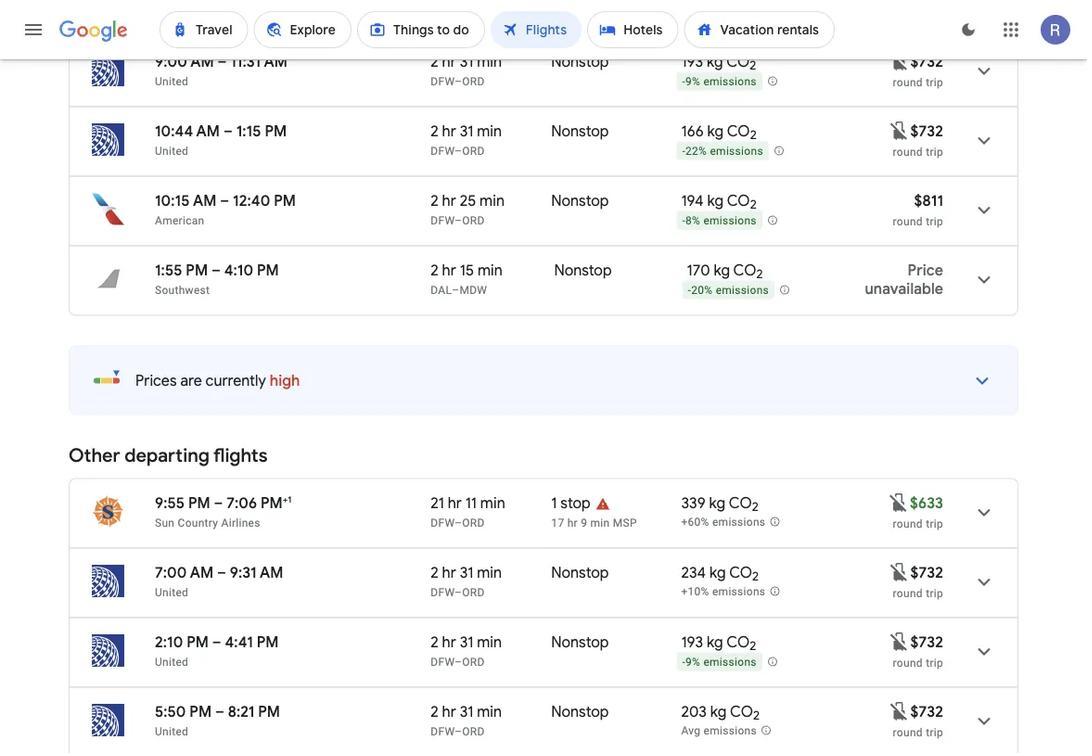 Task type: describe. For each thing, give the bounding box(es) containing it.
am for 11:31 am
[[190, 52, 214, 71]]

nonstop flight. element for 8:21 pm
[[552, 703, 609, 724]]

emissions down 170 kg co 2
[[716, 284, 770, 297]]

trip inside $811 round trip
[[926, 215, 944, 228]]

round for 4:41
[[893, 657, 923, 670]]

9
[[581, 517, 588, 530]]

2 inside the "203 kg co 2"
[[754, 708, 760, 724]]

15
[[460, 261, 474, 280]]

round trip for 1:15
[[893, 145, 944, 158]]

kg for 11:31
[[707, 52, 724, 71]]

193 for am
[[682, 52, 704, 71]]

1 fees from the left
[[472, 5, 494, 18]]

dfw for 11:31 am
[[431, 75, 455, 88]]

nonstop flight. element for 12:40 pm
[[552, 191, 609, 213]]

nonstop flight. element for 4:41 pm
[[552, 633, 609, 655]]

Departure time: 2:10 PM. text field
[[155, 633, 209, 652]]

234
[[682, 563, 706, 582]]

learn more about ranking image
[[281, 3, 298, 20]]

7:00 am – 9:31 am united
[[155, 563, 284, 599]]

Departure time: 9:00 AM. text field
[[155, 52, 214, 71]]

total duration 2 hr 31 min. element for 11:31 am
[[431, 52, 552, 74]]

4 round from the top
[[893, 517, 923, 530]]

this price for this flight doesn't include overhead bin access. if you need a carry-on bag, use the bags filter to update prices. image for 11:31 am
[[889, 50, 911, 72]]

nonstop for 1:15 pm
[[552, 122, 609, 141]]

kg for 4:41
[[707, 633, 724, 652]]

avg emissions
[[682, 725, 757, 738]]

round for 11:31
[[893, 76, 923, 89]]

20%
[[692, 284, 713, 297]]

pm right "5:50"
[[190, 703, 212, 722]]

nonstop for 4:41 pm
[[552, 633, 609, 652]]

dal
[[431, 284, 452, 297]]

732 us dollars text field for 9:31 am
[[911, 563, 944, 582]]

339 kg co 2
[[682, 494, 759, 515]]

- for 4:41 pm
[[683, 656, 686, 669]]

pm right 8:21
[[258, 703, 280, 722]]

total duration 2 hr 31 min. element for 9:31 am
[[431, 563, 552, 585]]

price
[[908, 261, 944, 280]]

-20% emissions
[[688, 284, 770, 297]]

170
[[687, 261, 711, 280]]

31 for 4:41 pm
[[460, 633, 474, 652]]

1 and from the left
[[190, 5, 209, 18]]

21
[[431, 494, 444, 513]]

9:55 pm – 7:06 pm + 1
[[155, 494, 292, 513]]

9:00
[[155, 52, 187, 71]]

Departure time: 1:55 PM. text field
[[155, 261, 208, 280]]

leaves dallas/fort worth international airport at 5:50 pm on saturday, june 15 and arrives at o'hare international airport at 8:21 pm on saturday, june 15. element
[[155, 703, 280, 722]]

– inside 10:44 am – 1:15 pm united
[[224, 122, 233, 141]]

5:50
[[155, 703, 186, 722]]

-22% emissions
[[683, 145, 764, 158]]

passenger assistance button
[[783, 5, 898, 18]]

hr for 7:06 pm
[[448, 494, 462, 513]]

airlines
[[221, 517, 261, 530]]

4:10
[[224, 261, 253, 280]]

pm right 4:10
[[257, 261, 279, 280]]

-9% emissions for am
[[683, 75, 757, 88]]

732 us dollars text field for 4:41 pm
[[911, 633, 944, 652]]

2 hr 15 min dal – mdw
[[431, 261, 503, 297]]

732 US dollars text field
[[911, 122, 944, 141]]

Arrival time: 4:10 PM. text field
[[224, 261, 279, 280]]

more details image
[[961, 359, 1005, 403]]

layover (1 of 1) is a 17 hr 9 min overnight layover at minneapolis–saint paul international airport in minneapolis. element
[[552, 516, 672, 530]]

10:15 am – 12:40 pm american
[[155, 191, 296, 227]]

total duration 2 hr 31 min. element for 4:41 pm
[[431, 633, 552, 655]]

best flights, change sort order. image
[[989, 0, 1012, 22]]

kg for 1:15
[[708, 122, 724, 141]]

9:55
[[155, 494, 185, 513]]

11
[[466, 494, 477, 513]]

trip for 1:15
[[926, 145, 944, 158]]

1:55 pm – 4:10 pm southwest
[[155, 261, 279, 297]]

pm right 7:06
[[261, 494, 283, 513]]

10:44 am – 1:15 pm united
[[155, 122, 287, 157]]

25
[[460, 191, 476, 210]]

round for 9:31
[[893, 587, 923, 600]]

price
[[161, 5, 187, 18]]

sun country airlines
[[155, 517, 261, 530]]

31 for 9:31 am
[[460, 563, 474, 582]]

msp
[[613, 517, 638, 530]]

2 inside 194 kg co 2
[[751, 197, 757, 213]]

high
[[270, 371, 300, 390]]

2 hr 31 min dfw – ord for 11:31 am
[[431, 52, 502, 88]]

203 kg co 2
[[682, 703, 760, 724]]

sun
[[155, 517, 175, 530]]

dfw for 1:15 pm
[[431, 144, 455, 157]]

Arrival time: 12:40 PM. text field
[[233, 191, 296, 210]]

21 hr 11 min dfw – ord
[[431, 494, 506, 530]]

732 us dollars text field for 11:31 am
[[911, 52, 944, 71]]

22%
[[686, 145, 707, 158]]

dfw for 9:31 am
[[431, 586, 455, 599]]

leaves dallas/fort worth international airport at 2:10 pm on saturday, june 15 and arrives at o'hare international airport at 4:41 pm on saturday, june 15. element
[[155, 633, 279, 652]]

2:10
[[155, 633, 183, 652]]

charges
[[610, 5, 652, 18]]

nonstop for 12:40 pm
[[552, 191, 609, 210]]

this price for this flight doesn't include overhead bin access. if you need a carry-on bag, use the bags filter to update prices. image for 4:41 pm
[[889, 631, 911, 653]]

prices include required taxes + fees for 2 adults. optional charges and bag fees may apply. passenger assistance
[[309, 5, 898, 18]]

2 inside 234 kg co 2
[[753, 569, 759, 585]]

required
[[385, 5, 428, 18]]

prices for prices are currently high
[[136, 371, 177, 390]]

optional
[[563, 5, 607, 18]]

other
[[69, 444, 120, 468]]

am for 12:40 pm
[[193, 191, 217, 210]]

193 for pm
[[682, 633, 704, 652]]

Arrival time: 7:06 PM on  Sunday, June 16. text field
[[227, 494, 292, 513]]

leaves dallas/fort worth international airport at 10:15 am on saturday, june 15 and arrives at o'hare international airport at 12:40 pm on saturday, june 15. element
[[155, 191, 296, 210]]

nonstop flight. element for 1:15 pm
[[552, 122, 609, 143]]

am right 9:31
[[260, 563, 284, 582]]

9:00 am – 11:31 am united
[[155, 52, 288, 88]]

31 for 8:21 pm
[[460, 703, 474, 722]]

– inside 1:55 pm – 4:10 pm southwest
[[212, 261, 221, 280]]

633 US dollars text field
[[910, 494, 944, 513]]

$732 for 8:21 pm
[[911, 703, 944, 722]]

currently
[[206, 371, 266, 390]]

nonstop for 8:21 pm
[[552, 703, 609, 722]]

2 hr 31 min dfw – ord for 1:15 pm
[[431, 122, 502, 157]]

american
[[155, 214, 205, 227]]

2 and from the left
[[655, 5, 674, 18]]

leaves dallas love field at 1:55 pm on saturday, june 15 and arrives at chicago midway international airport at 4:10 pm on saturday, june 15. element
[[155, 261, 279, 280]]

bag fees button
[[677, 5, 722, 18]]

dfw for 12:40 pm
[[431, 214, 455, 227]]

– inside "2:10 pm – 4:41 pm united"
[[212, 633, 222, 652]]

pm up southwest
[[186, 261, 208, 280]]

166
[[682, 122, 704, 141]]

Departure time: 5:50 PM. text field
[[155, 703, 212, 722]]

2 hr 25 min dfw – ord
[[431, 191, 505, 227]]

southwest
[[155, 284, 210, 297]]

emissions down the "203 kg co 2"
[[704, 725, 757, 738]]

732 us dollars text field for 8:21 pm
[[911, 703, 944, 722]]

166 kg co 2
[[682, 122, 757, 143]]

+10% emissions
[[682, 586, 766, 599]]

hr for 8:21 pm
[[442, 703, 457, 722]]

emissions down 194 kg co 2 on the right top of page
[[704, 215, 757, 228]]

co for 1:15
[[727, 122, 751, 141]]

pm inside 10:44 am – 1:15 pm united
[[265, 122, 287, 141]]

total duration 21 hr 11 min. element
[[431, 494, 552, 516]]

nonstop flight. element for 4:10 pm
[[555, 261, 612, 283]]

2 inside 2 hr 15 min dal – mdw
[[431, 261, 439, 280]]

hr for 4:10 pm
[[442, 261, 457, 280]]

emissions up 166 kg co 2
[[704, 75, 757, 88]]

kg inside the 339 kg co 2
[[710, 494, 726, 513]]

– inside 2 hr 25 min dfw – ord
[[455, 214, 462, 227]]

assistance
[[841, 5, 898, 18]]

flight details. leaves dallas/fort worth international airport at 5:50 pm on saturday, june 15 and arrives at o'hare international airport at 8:21 pm on saturday, june 15. image
[[963, 699, 1007, 744]]

7:00
[[155, 563, 187, 582]]

194 kg co 2
[[682, 191, 757, 213]]

convenience
[[212, 5, 277, 18]]

ord for 4:41 pm
[[462, 656, 485, 669]]

$811 round trip
[[893, 191, 944, 228]]

unavailable
[[865, 279, 944, 298]]

emissions down 234 kg co 2 at right bottom
[[713, 586, 766, 599]]

193 kg co 2 for pm
[[682, 633, 757, 655]]

ranked based on price and convenience
[[69, 5, 277, 18]]

$732 for 11:31 am
[[911, 52, 944, 71]]

kg for 8:21
[[711, 703, 727, 722]]

4:41
[[225, 633, 253, 652]]

co for 9:31
[[730, 563, 753, 582]]

am right "11:31"
[[264, 52, 288, 71]]

flight details. leaves dallas/fort worth international airport at 10:15 am on saturday, june 15 and arrives at o'hare international airport at 12:40 pm on saturday, june 15. image
[[963, 188, 1007, 233]]

31 for 1:15 pm
[[460, 122, 474, 141]]

193 kg co 2 for am
[[682, 52, 757, 74]]

avg
[[682, 725, 701, 738]]

pm right 4:41
[[257, 633, 279, 652]]

co for 8:21
[[730, 703, 754, 722]]

ord for 8:21 pm
[[462, 725, 485, 738]]

2:10 pm – 4:41 pm united
[[155, 633, 279, 669]]

339
[[682, 494, 706, 513]]

2 fees from the left
[[699, 5, 722, 18]]

taxes
[[431, 5, 459, 18]]

8%
[[686, 215, 701, 228]]

leaves dallas/fort worth international airport at 10:44 am on saturday, june 15 and arrives at o'hare international airport at 1:15 pm on saturday, june 15. element
[[155, 122, 287, 141]]

stop
[[561, 494, 591, 513]]

– inside 5:50 pm – 8:21 pm united
[[215, 703, 225, 722]]

2 inside 166 kg co 2
[[751, 127, 757, 143]]

2 hr 31 min dfw – ord for 8:21 pm
[[431, 703, 502, 738]]

for
[[497, 5, 512, 18]]

leaves dallas/fort worth international airport at 9:00 am on saturday, june 15 and arrives at o'hare international airport at 11:31 am on saturday, june 15. element
[[155, 52, 288, 71]]

hr for 9:31 am
[[442, 563, 457, 582]]

co for 4:41
[[727, 633, 750, 652]]

mdw
[[460, 284, 488, 297]]

adults.
[[525, 5, 560, 18]]

9:31
[[230, 563, 257, 582]]

co for 11:31
[[727, 52, 750, 71]]



Task type: locate. For each thing, give the bounding box(es) containing it.
1 9% from the top
[[686, 75, 701, 88]]

dfw for 7:06 pm
[[431, 517, 455, 530]]

hr inside 2 hr 15 min dal – mdw
[[442, 261, 457, 280]]

-9% emissions up 166 kg co 2
[[683, 75, 757, 88]]

round left flight details. leaves dallas/fort worth international airport at 7:00 am on saturday, june 15 and arrives at o'hare international airport at 9:31 am on saturday, june 15. image
[[893, 587, 923, 600]]

0 vertical spatial -9% emissions
[[683, 75, 757, 88]]

round trip left flight details. leaves dallas/fort worth international airport at 2:10 pm on saturday, june 15 and arrives at o'hare international airport at 4:41 pm on saturday, june 15. 'icon'
[[893, 657, 944, 670]]

ord for 9:31 am
[[462, 586, 485, 599]]

4 $732 from the top
[[911, 633, 944, 652]]

0 vertical spatial this price for this flight doesn't include overhead bin access. if you need a carry-on bag, use the bags filter to update prices. image
[[889, 120, 911, 142]]

min inside 2 hr 15 min dal – mdw
[[478, 261, 503, 280]]

- down 166
[[683, 145, 686, 158]]

1 ord from the top
[[462, 75, 485, 88]]

min inside 2 hr 25 min dfw – ord
[[480, 191, 505, 210]]

prices are currently high
[[136, 371, 300, 390]]

Arrival time: 1:15 PM. text field
[[236, 122, 287, 141]]

nonstop flight. element for 11:31 am
[[552, 52, 609, 74]]

co for 12:40
[[727, 191, 751, 210]]

2 total duration 2 hr 31 min. element from the top
[[431, 122, 552, 143]]

2 193 kg co 2 from the top
[[682, 633, 757, 655]]

5 round from the top
[[893, 587, 923, 600]]

1 horizontal spatial +
[[462, 5, 469, 18]]

co up +60% emissions
[[729, 494, 752, 513]]

1 732 us dollars text field from the top
[[911, 52, 944, 71]]

dfw for 8:21 pm
[[431, 725, 455, 738]]

flight details. leaves dallas/fort worth international airport at 10:44 am on saturday, june 15 and arrives at o'hare international airport at 1:15 pm on saturday, june 15. image
[[963, 118, 1007, 163]]

bag
[[677, 5, 696, 18]]

round trip
[[893, 76, 944, 89], [893, 145, 944, 158], [893, 517, 944, 530], [893, 587, 944, 600], [893, 657, 944, 670], [893, 726, 944, 739]]

ord for 11:31 am
[[462, 75, 485, 88]]

732 US dollars text field
[[911, 52, 944, 71], [911, 563, 944, 582], [911, 633, 944, 652], [911, 703, 944, 722]]

united inside the 7:00 am – 9:31 am united
[[155, 586, 189, 599]]

this price for this flight doesn't include overhead bin access. if you need a carry-on bag, use the bags filter to update prices. image left flight details. leaves dallas/fort worth international airport at 2:10 pm on saturday, june 15 and arrives at o'hare international airport at 4:41 pm on saturday, june 15. 'icon'
[[889, 631, 911, 653]]

9%
[[686, 75, 701, 88], [686, 656, 701, 669]]

Arrival time: 4:41 PM. text field
[[225, 633, 279, 652]]

1 united from the top
[[155, 75, 189, 88]]

united inside 9:00 am – 11:31 am united
[[155, 75, 189, 88]]

trip down $811 "text box"
[[926, 215, 944, 228]]

2 inside 170 kg co 2
[[757, 267, 764, 282]]

co inside 166 kg co 2
[[727, 122, 751, 141]]

2 31 from the top
[[460, 122, 474, 141]]

Arrival time: 11:31 AM. text field
[[230, 52, 288, 71]]

4 dfw from the top
[[431, 517, 455, 530]]

1 round trip from the top
[[893, 76, 944, 89]]

1 round from the top
[[893, 76, 923, 89]]

trip up $732 text field in the top right of the page
[[926, 76, 944, 89]]

0 vertical spatial 9%
[[686, 75, 701, 88]]

3 united from the top
[[155, 586, 189, 599]]

kg for 4:10
[[714, 261, 731, 280]]

31
[[460, 52, 474, 71], [460, 122, 474, 141], [460, 563, 474, 582], [460, 633, 474, 652], [460, 703, 474, 722]]

and right "price"
[[190, 5, 209, 18]]

$732 left flight details. leaves dallas/fort worth international airport at 7:00 am on saturday, june 15 and arrives at o'hare international airport at 9:31 am on saturday, june 15. image
[[911, 563, 944, 582]]

1 horizontal spatial and
[[655, 5, 674, 18]]

round left flight details. leaves dallas/fort worth international airport at 2:10 pm on saturday, june 15 and arrives at o'hare international airport at 4:41 pm on saturday, june 15. 'icon'
[[893, 657, 923, 670]]

nonstop flight. element for 9:31 am
[[552, 563, 609, 585]]

total duration 2 hr 31 min. element
[[431, 52, 552, 74], [431, 122, 552, 143], [431, 563, 552, 585], [431, 633, 552, 655], [431, 703, 552, 724]]

9% for pm
[[686, 656, 701, 669]]

united down 10:44
[[155, 144, 189, 157]]

hr for 1:15 pm
[[442, 122, 457, 141]]

ranked
[[69, 5, 107, 18]]

1 horizontal spatial prices
[[309, 5, 342, 18]]

co inside the 339 kg co 2
[[729, 494, 752, 513]]

include
[[345, 5, 382, 18]]

2 1 from the left
[[552, 494, 557, 513]]

$732 for 9:31 am
[[911, 563, 944, 582]]

732 us dollars text field left flight details. leaves dallas/fort worth international airport at 5:50 pm on saturday, june 15 and arrives at o'hare international airport at 8:21 pm on saturday, june 15. icon
[[911, 703, 944, 722]]

1 stop flight. element
[[552, 494, 591, 516]]

193 down +10%
[[682, 633, 704, 652]]

4 united from the top
[[155, 656, 189, 669]]

732 us dollars text field left flight details. leaves dallas/fort worth international airport at 7:00 am on saturday, june 15 and arrives at o'hare international airport at 9:31 am on saturday, june 15. image
[[911, 563, 944, 582]]

5 2 hr 31 min dfw – ord from the top
[[431, 703, 502, 738]]

am up american
[[193, 191, 217, 210]]

price unavailable
[[865, 261, 944, 298]]

united for 9:00
[[155, 75, 189, 88]]

11:31
[[230, 52, 261, 71]]

trip for 9:31
[[926, 587, 944, 600]]

2 2 hr 31 min dfw – ord from the top
[[431, 122, 502, 157]]

3 732 us dollars text field from the top
[[911, 633, 944, 652]]

2 inside 2 hr 25 min dfw – ord
[[431, 191, 439, 210]]

6 ord from the top
[[462, 656, 485, 669]]

hr inside layover (1 of 1) is a 17 hr 9 min overnight layover at minneapolis–saint paul international airport in minneapolis. element
[[568, 517, 578, 530]]

ord inside 21 hr 11 min dfw – ord
[[462, 517, 485, 530]]

nonstop for 9:31 am
[[552, 563, 609, 582]]

5 total duration 2 hr 31 min. element from the top
[[431, 703, 552, 724]]

round for 8:21
[[893, 726, 923, 739]]

7 dfw from the top
[[431, 725, 455, 738]]

– inside 21 hr 11 min dfw – ord
[[455, 517, 462, 530]]

min inside 21 hr 11 min dfw – ord
[[481, 494, 506, 513]]

1 total duration 2 hr 31 min. element from the top
[[431, 52, 552, 74]]

1 193 kg co 2 from the top
[[682, 52, 757, 74]]

ord for 7:06 pm
[[462, 517, 485, 530]]

1 193 from the top
[[682, 52, 704, 71]]

kg inside the "203 kg co 2"
[[711, 703, 727, 722]]

passenger
[[783, 5, 838, 18]]

kg inside 170 kg co 2
[[714, 261, 731, 280]]

31 for 11:31 am
[[460, 52, 474, 71]]

kg for 12:40
[[708, 191, 724, 210]]

flights
[[214, 444, 268, 468]]

country
[[178, 517, 218, 530]]

0 horizontal spatial prices
[[136, 371, 177, 390]]

co inside 170 kg co 2
[[734, 261, 757, 280]]

5 31 from the top
[[460, 703, 474, 722]]

+ right 7:06
[[283, 494, 288, 505]]

1 -9% emissions from the top
[[683, 75, 757, 88]]

other departing flights
[[69, 444, 268, 468]]

1 vertical spatial 193 kg co 2
[[682, 633, 757, 655]]

kg inside 194 kg co 2
[[708, 191, 724, 210]]

leaves dallas/fort worth international airport at 7:00 am on saturday, june 15 and arrives at o'hare international airport at 9:31 am on saturday, june 15. element
[[155, 563, 284, 582]]

0 vertical spatial +
[[462, 5, 469, 18]]

1 vertical spatial +
[[283, 494, 288, 505]]

this price for this flight doesn't include overhead bin access. if you need a carry-on bag, use the bags filter to update prices. image down assistance
[[889, 50, 911, 72]]

4 ord from the top
[[462, 517, 485, 530]]

-9% emissions
[[683, 75, 757, 88], [683, 656, 757, 669]]

ord for 12:40 pm
[[462, 214, 485, 227]]

-9% emissions up the "203 kg co 2"
[[683, 656, 757, 669]]

2 dfw from the top
[[431, 144, 455, 157]]

united for 7:00
[[155, 586, 189, 599]]

co
[[727, 52, 750, 71], [727, 122, 751, 141], [727, 191, 751, 210], [734, 261, 757, 280], [729, 494, 752, 513], [730, 563, 753, 582], [727, 633, 750, 652], [730, 703, 754, 722]]

4 this price for this flight doesn't include overhead bin access. if you need a carry-on bag, use the bags filter to update prices. image from the top
[[889, 701, 911, 723]]

6 round from the top
[[893, 657, 923, 670]]

emissions up the "203 kg co 2"
[[704, 656, 757, 669]]

round down $633
[[893, 517, 923, 530]]

3 dfw from the top
[[431, 214, 455, 227]]

co up -20% emissions
[[734, 261, 757, 280]]

pm inside 10:15 am – 12:40 pm american
[[274, 191, 296, 210]]

- for 4:10 pm
[[688, 284, 692, 297]]

1
[[288, 494, 292, 505], [552, 494, 557, 513]]

nonstop for 11:31 am
[[552, 52, 609, 71]]

kg down +10% emissions
[[707, 633, 724, 652]]

trip down $732 text field in the top right of the page
[[926, 145, 944, 158]]

this price for this flight doesn't include overhead bin access. if you need a carry-on bag, use the bags filter to update prices. image down $633
[[889, 561, 911, 584]]

1 trip from the top
[[926, 76, 944, 89]]

234 kg co 2
[[682, 563, 759, 585]]

this price for this flight doesn't include overhead bin access. if you need a carry-on bag, use the bags filter to update prices. image for 9:31 am
[[889, 561, 911, 584]]

round inside $811 round trip
[[893, 215, 923, 228]]

+ inside 9:55 pm – 7:06 pm + 1
[[283, 494, 288, 505]]

united down 2:10
[[155, 656, 189, 669]]

– inside 2 hr 15 min dal – mdw
[[452, 284, 460, 297]]

1 horizontal spatial fees
[[699, 5, 722, 18]]

are
[[181, 371, 202, 390]]

0 horizontal spatial and
[[190, 5, 209, 18]]

9% for am
[[686, 75, 701, 88]]

2 this price for this flight doesn't include overhead bin access. if you need a carry-on bag, use the bags filter to update prices. image from the top
[[889, 561, 911, 584]]

co up 'avg emissions'
[[730, 703, 754, 722]]

5 united from the top
[[155, 725, 189, 738]]

co up -22% emissions
[[727, 122, 751, 141]]

am right 7:00
[[190, 563, 214, 582]]

17
[[552, 517, 565, 530]]

1 vertical spatial this price for this flight doesn't include overhead bin access. if you need a carry-on bag, use the bags filter to update prices. image
[[888, 492, 910, 514]]

kg up -22% emissions
[[708, 122, 724, 141]]

Departure time: 10:15 AM. text field
[[155, 191, 217, 210]]

Departure time: 7:00 AM. text field
[[155, 563, 214, 582]]

trip left flight details. leaves dallas/fort worth international airport at 2:10 pm on saturday, june 15 and arrives at o'hare international airport at 4:41 pm on saturday, june 15. 'icon'
[[926, 657, 944, 670]]

this price for this flight doesn't include overhead bin access. if you need a carry-on bag, use the bags filter to update prices. image left flight details. leaves dallas/fort worth international airport at 9:55 pm on saturday, june 15 and arrives at o'hare international airport at 7:06 pm on sunday, june 16. image
[[888, 492, 910, 514]]

total duration 2 hr 25 min. element
[[431, 191, 552, 213]]

10:15
[[155, 191, 190, 210]]

-9% emissions for pm
[[683, 656, 757, 669]]

+ right the taxes
[[462, 5, 469, 18]]

1 horizontal spatial 1
[[552, 494, 557, 513]]

fees right bag
[[699, 5, 722, 18]]

round trip left flight details. leaves dallas/fort worth international airport at 7:00 am on saturday, june 15 and arrives at o'hare international airport at 9:31 am on saturday, june 15. image
[[893, 587, 944, 600]]

1 this price for this flight doesn't include overhead bin access. if you need a carry-on bag, use the bags filter to update prices. image from the top
[[889, 50, 911, 72]]

Arrival time: 8:21 PM. text field
[[228, 703, 280, 722]]

pm right 12:40
[[274, 191, 296, 210]]

0 horizontal spatial 1
[[288, 494, 292, 505]]

united down 7:00
[[155, 586, 189, 599]]

1 vertical spatial 9%
[[686, 656, 701, 669]]

trip left flight details. leaves dallas/fort worth international airport at 5:50 pm on saturday, june 15 and arrives at o'hare international airport at 8:21 pm on saturday, june 15. icon
[[926, 726, 944, 739]]

kg for 9:31
[[710, 563, 726, 582]]

min for 8:21 pm
[[477, 703, 502, 722]]

co for 4:10
[[734, 261, 757, 280]]

0 vertical spatial 193
[[682, 52, 704, 71]]

united down 9:00
[[155, 75, 189, 88]]

5 dfw from the top
[[431, 586, 455, 599]]

2 united from the top
[[155, 144, 189, 157]]

co up +10% emissions
[[730, 563, 753, 582]]

0 vertical spatial prices
[[309, 5, 342, 18]]

based
[[110, 5, 142, 18]]

7:06
[[227, 494, 257, 513]]

3 31 from the top
[[460, 563, 474, 582]]

1 vertical spatial prices
[[136, 371, 177, 390]]

1 up 17
[[552, 494, 557, 513]]

trip left flight details. leaves dallas/fort worth international airport at 7:00 am on saturday, june 15 and arrives at o'hare international airport at 9:31 am on saturday, june 15. image
[[926, 587, 944, 600]]

emissions down 166 kg co 2
[[710, 145, 764, 158]]

1 $732 from the top
[[911, 52, 944, 71]]

4 round trip from the top
[[893, 587, 944, 600]]

3 round from the top
[[893, 215, 923, 228]]

round down $732 text field in the top right of the page
[[893, 145, 923, 158]]

2 round from the top
[[893, 145, 923, 158]]

nonstop for 4:10 pm
[[555, 261, 612, 280]]

2 hr 31 min dfw – ord for 4:41 pm
[[431, 633, 502, 669]]

5 $732 from the top
[[911, 703, 944, 722]]

194
[[682, 191, 704, 210]]

pm right "1:15"
[[265, 122, 287, 141]]

0 horizontal spatial fees
[[472, 5, 494, 18]]

5:50 pm – 8:21 pm united
[[155, 703, 280, 738]]

kg inside 166 kg co 2
[[708, 122, 724, 141]]

trip down $633
[[926, 517, 944, 530]]

united for 10:44
[[155, 144, 189, 157]]

170 kg co 2
[[687, 261, 764, 282]]

+60% emissions
[[682, 516, 766, 529]]

prices right learn more about ranking icon
[[309, 5, 342, 18]]

am right 10:44
[[196, 122, 220, 141]]

flight details. leaves dallas/fort worth international airport at 2:10 pm on saturday, june 15 and arrives at o'hare international airport at 4:41 pm on saturday, june 15. image
[[963, 630, 1007, 674]]

1 2 hr 31 min dfw – ord from the top
[[431, 52, 502, 88]]

co down +10% emissions
[[727, 633, 750, 652]]

2 hr 31 min dfw – ord
[[431, 52, 502, 88], [431, 122, 502, 157], [431, 563, 502, 599], [431, 633, 502, 669], [431, 703, 502, 738]]

dfw inside 2 hr 25 min dfw – ord
[[431, 214, 455, 227]]

- down 194
[[683, 215, 686, 228]]

3 2 hr 31 min dfw – ord from the top
[[431, 563, 502, 599]]

round trip up $732 text field in the top right of the page
[[893, 76, 944, 89]]

round trip for 11:31
[[893, 76, 944, 89]]

- for 1:15 pm
[[683, 145, 686, 158]]

$633
[[910, 494, 944, 513]]

hr inside 21 hr 11 min dfw – ord
[[448, 494, 462, 513]]

- up 203
[[683, 656, 686, 669]]

3 this price for this flight doesn't include overhead bin access. if you need a carry-on bag, use the bags filter to update prices. image from the top
[[889, 631, 911, 653]]

united
[[155, 75, 189, 88], [155, 144, 189, 157], [155, 586, 189, 599], [155, 656, 189, 669], [155, 725, 189, 738]]

emissions
[[704, 75, 757, 88], [710, 145, 764, 158], [704, 215, 757, 228], [716, 284, 770, 297], [713, 516, 766, 529], [713, 586, 766, 599], [704, 656, 757, 669], [704, 725, 757, 738]]

4 31 from the top
[[460, 633, 474, 652]]

hr for 4:41 pm
[[442, 633, 457, 652]]

co inside 194 kg co 2
[[727, 191, 751, 210]]

kg up +60% emissions
[[710, 494, 726, 513]]

min for 4:10 pm
[[478, 261, 503, 280]]

ord
[[462, 75, 485, 88], [462, 144, 485, 157], [462, 214, 485, 227], [462, 517, 485, 530], [462, 586, 485, 599], [462, 656, 485, 669], [462, 725, 485, 738]]

$732 left change appearance "image"
[[911, 52, 944, 71]]

6 round trip from the top
[[893, 726, 944, 739]]

hr
[[442, 52, 457, 71], [442, 122, 457, 141], [442, 191, 457, 210], [442, 261, 457, 280], [448, 494, 462, 513], [568, 517, 578, 530], [442, 563, 457, 582], [442, 633, 457, 652], [442, 703, 457, 722]]

change appearance image
[[947, 7, 991, 52]]

- up 166
[[683, 75, 686, 88]]

min for 7:06 pm
[[481, 494, 506, 513]]

$732 for 4:41 pm
[[911, 633, 944, 652]]

round trip for 9:31
[[893, 587, 944, 600]]

kg up 'avg emissions'
[[711, 703, 727, 722]]

- for 11:31 am
[[683, 75, 686, 88]]

1:55
[[155, 261, 182, 280]]

1 right 7:06
[[288, 494, 292, 505]]

3 trip from the top
[[926, 215, 944, 228]]

3 round trip from the top
[[893, 517, 944, 530]]

trip for 11:31
[[926, 76, 944, 89]]

departing
[[125, 444, 210, 468]]

5 ord from the top
[[462, 586, 485, 599]]

2 ord from the top
[[462, 144, 485, 157]]

min for 12:40 pm
[[480, 191, 505, 210]]

- down 170
[[688, 284, 692, 297]]

am right 9:00
[[190, 52, 214, 71]]

2 inside the 339 kg co 2
[[752, 500, 759, 515]]

1 1 from the left
[[288, 494, 292, 505]]

min for 4:41 pm
[[477, 633, 502, 652]]

united inside 10:44 am – 1:15 pm united
[[155, 144, 189, 157]]

trip for 4:41
[[926, 657, 944, 670]]

1 inside 9:55 pm – 7:06 pm + 1
[[288, 494, 292, 505]]

round trip for 8:21
[[893, 726, 944, 739]]

10:44
[[155, 122, 193, 141]]

1 vertical spatial 193
[[682, 633, 704, 652]]

apply.
[[750, 5, 780, 18]]

main menu image
[[22, 19, 45, 41]]

1:15
[[236, 122, 261, 141]]

united inside "2:10 pm – 4:41 pm united"
[[155, 656, 189, 669]]

$811
[[915, 191, 944, 210]]

1 stop
[[552, 494, 591, 513]]

+10%
[[682, 586, 710, 599]]

nonstop
[[552, 52, 609, 71], [552, 122, 609, 141], [552, 191, 609, 210], [555, 261, 612, 280], [552, 563, 609, 582], [552, 633, 609, 652], [552, 703, 609, 722]]

4 2 hr 31 min dfw – ord from the top
[[431, 633, 502, 669]]

co inside 234 kg co 2
[[730, 563, 753, 582]]

7 round from the top
[[893, 726, 923, 739]]

min
[[477, 52, 502, 71], [477, 122, 502, 141], [480, 191, 505, 210], [478, 261, 503, 280], [481, 494, 506, 513], [591, 517, 610, 530], [477, 563, 502, 582], [477, 633, 502, 652], [477, 703, 502, 722]]

4 trip from the top
[[926, 517, 944, 530]]

- for 12:40 pm
[[683, 215, 686, 228]]

ord inside 2 hr 25 min dfw – ord
[[462, 214, 485, 227]]

kg up -8% emissions
[[708, 191, 724, 210]]

total duration 2 hr 15 min. element
[[431, 261, 555, 283]]

flight details. leaves dallas/fort worth international airport at 7:00 am on saturday, june 15 and arrives at o'hare international airport at 9:31 am on saturday, june 15. image
[[963, 560, 1007, 605]]

leaves dallas/fort worth international airport at 9:55 pm on saturday, june 15 and arrives at o'hare international airport at 7:06 pm on sunday, june 16. element
[[155, 494, 292, 513]]

am for 1:15 pm
[[196, 122, 220, 141]]

9% up 166
[[686, 75, 701, 88]]

1 vertical spatial -9% emissions
[[683, 656, 757, 669]]

– inside the 7:00 am – 9:31 am united
[[217, 563, 226, 582]]

6 dfw from the top
[[431, 656, 455, 669]]

2 9% from the top
[[686, 656, 701, 669]]

8:21
[[228, 703, 255, 722]]

min for 11:31 am
[[477, 52, 502, 71]]

pm right 2:10
[[187, 633, 209, 652]]

total duration 2 hr 31 min. element for 1:15 pm
[[431, 122, 552, 143]]

am inside 10:44 am – 1:15 pm united
[[196, 122, 220, 141]]

5 trip from the top
[[926, 587, 944, 600]]

7 ord from the top
[[462, 725, 485, 738]]

kg down bag fees button
[[707, 52, 724, 71]]

1 dfw from the top
[[431, 75, 455, 88]]

kg inside 234 kg co 2
[[710, 563, 726, 582]]

732 us dollars text field left flight details. leaves dallas/fort worth international airport at 2:10 pm on saturday, june 15 and arrives at o'hare international airport at 4:41 pm on saturday, june 15. 'icon'
[[911, 633, 944, 652]]

3 ord from the top
[[462, 214, 485, 227]]

united for 5:50
[[155, 725, 189, 738]]

this price for this flight doesn't include overhead bin access. if you need a carry-on bag, use the bags filter to update prices. image for 8:21 pm
[[889, 701, 911, 723]]

prices left are
[[136, 371, 177, 390]]

1 31 from the top
[[460, 52, 474, 71]]

5 round trip from the top
[[893, 657, 944, 670]]

Departure time: 10:44 AM. text field
[[155, 122, 220, 141]]

3 total duration 2 hr 31 min. element from the top
[[431, 563, 552, 585]]

united inside 5:50 pm – 8:21 pm united
[[155, 725, 189, 738]]

– inside 9:00 am – 11:31 am united
[[218, 52, 227, 71]]

nonstop flight. element
[[552, 52, 609, 74], [552, 122, 609, 143], [552, 191, 609, 213], [555, 261, 612, 283], [552, 563, 609, 585], [552, 633, 609, 655], [552, 703, 609, 724]]

ord for 1:15 pm
[[462, 144, 485, 157]]

on
[[145, 5, 158, 18]]

2 hr 31 min dfw – ord for 9:31 am
[[431, 563, 502, 599]]

2 -9% emissions from the top
[[683, 656, 757, 669]]

am inside 10:15 am – 12:40 pm american
[[193, 191, 217, 210]]

trip
[[926, 76, 944, 89], [926, 145, 944, 158], [926, 215, 944, 228], [926, 517, 944, 530], [926, 587, 944, 600], [926, 657, 944, 670], [926, 726, 944, 739]]

min for 1:15 pm
[[477, 122, 502, 141]]

fees left for
[[472, 5, 494, 18]]

round trip down $633
[[893, 517, 944, 530]]

kg up +10% emissions
[[710, 563, 726, 582]]

2 $732 from the top
[[911, 122, 944, 141]]

co inside the "203 kg co 2"
[[730, 703, 754, 722]]

am for 9:31 am
[[190, 563, 214, 582]]

$732 left flight details. leaves dallas/fort worth international airport at 10:44 am on saturday, june 15 and arrives at o'hare international airport at 1:15 pm on saturday, june 15. image
[[911, 122, 944, 141]]

emissions down the 339 kg co 2
[[713, 516, 766, 529]]

$732 left flight details. leaves dallas/fort worth international airport at 5:50 pm on saturday, june 15 and arrives at o'hare international airport at 8:21 pm on saturday, june 15. icon
[[911, 703, 944, 722]]

united for 2:10
[[155, 656, 189, 669]]

this price for this flight doesn't include overhead bin access. if you need a carry-on bag, use the bags filter to update prices. image left flight details. leaves dallas/fort worth international airport at 5:50 pm on saturday, june 15 and arrives at o'hare international airport at 8:21 pm on saturday, june 15. icon
[[889, 701, 911, 723]]

732 us dollars text field left change appearance "image"
[[911, 52, 944, 71]]

and left bag
[[655, 5, 674, 18]]

4 total duration 2 hr 31 min. element from the top
[[431, 633, 552, 655]]

193 down bag
[[682, 52, 704, 71]]

Arrival time: 9:31 AM. text field
[[230, 563, 284, 582]]

6 trip from the top
[[926, 657, 944, 670]]

round trip down $732 text field in the top right of the page
[[893, 145, 944, 158]]

193 kg co 2 down may
[[682, 52, 757, 74]]

17 hr 9 min msp
[[552, 517, 638, 530]]

811 US dollars text field
[[915, 191, 944, 210]]

round up $732 text field in the top right of the page
[[893, 76, 923, 89]]

prices for prices include required taxes + fees for 2 adults. optional charges and bag fees may apply. passenger assistance
[[309, 5, 342, 18]]

hr for 12:40 pm
[[442, 191, 457, 210]]

pm up country
[[188, 494, 210, 513]]

united down "5:50"
[[155, 725, 189, 738]]

-
[[683, 75, 686, 88], [683, 145, 686, 158], [683, 215, 686, 228], [688, 284, 692, 297], [683, 656, 686, 669]]

round left flight details. leaves dallas/fort worth international airport at 5:50 pm on saturday, june 15 and arrives at o'hare international airport at 8:21 pm on saturday, june 15. icon
[[893, 726, 923, 739]]

kg up -20% emissions
[[714, 261, 731, 280]]

this price for this flight doesn't include overhead bin access. if you need a carry-on bag, use the bags filter to update prices. image for $732
[[889, 120, 911, 142]]

3 $732 from the top
[[911, 563, 944, 582]]

hr inside 2 hr 25 min dfw – ord
[[442, 191, 457, 210]]

0 horizontal spatial +
[[283, 494, 288, 505]]

round for 1:15
[[893, 145, 923, 158]]

– inside 10:15 am – 12:40 pm american
[[220, 191, 229, 210]]

flight details. leaves dallas/fort worth international airport at 9:00 am on saturday, june 15 and arrives at o'hare international airport at 11:31 am on saturday, june 15. image
[[963, 49, 1007, 93]]

$732
[[911, 52, 944, 71], [911, 122, 944, 141], [911, 563, 944, 582], [911, 633, 944, 652], [911, 703, 944, 722]]

may
[[725, 5, 747, 18]]

9% up 203
[[686, 656, 701, 669]]

this price for this flight doesn't include overhead bin access. if you need a carry-on bag, use the bags filter to update prices. image
[[889, 120, 911, 142], [888, 492, 910, 514]]

2 732 us dollars text field from the top
[[911, 563, 944, 582]]

2 round trip from the top
[[893, 145, 944, 158]]

Departure time: 9:55 PM. text field
[[155, 494, 210, 513]]

2 trip from the top
[[926, 145, 944, 158]]

203
[[682, 703, 707, 722]]

12:40
[[233, 191, 270, 210]]

flight details. leaves dallas love field at 1:55 pm on saturday, june 15 and arrives at chicago midway international airport at 4:10 pm on saturday, june 15. image
[[963, 258, 1007, 302]]

this price for this flight doesn't include overhead bin access. if you need a carry-on bag, use the bags filter to update prices. image
[[889, 50, 911, 72], [889, 561, 911, 584], [889, 631, 911, 653], [889, 701, 911, 723]]

flight details. leaves dallas/fort worth international airport at 9:55 pm on saturday, june 15 and arrives at o'hare international airport at 7:06 pm on sunday, june 16. image
[[963, 491, 1007, 535]]

2 193 from the top
[[682, 633, 704, 652]]

dfw inside 21 hr 11 min dfw – ord
[[431, 517, 455, 530]]

hr for 11:31 am
[[442, 52, 457, 71]]

$732 left flight details. leaves dallas/fort worth international airport at 2:10 pm on saturday, june 15 and arrives at o'hare international airport at 4:41 pm on saturday, june 15. 'icon'
[[911, 633, 944, 652]]

-8% emissions
[[683, 215, 757, 228]]

+60%
[[682, 516, 710, 529]]

co down may
[[727, 52, 750, 71]]

round down $811 "text box"
[[893, 215, 923, 228]]

dfw for 4:41 pm
[[431, 656, 455, 669]]

this price for this flight doesn't include overhead bin access. if you need a carry-on bag, use the bags filter to update prices. image up $811 round trip
[[889, 120, 911, 142]]

0 vertical spatial 193 kg co 2
[[682, 52, 757, 74]]

dfw
[[431, 75, 455, 88], [431, 144, 455, 157], [431, 214, 455, 227], [431, 517, 455, 530], [431, 586, 455, 599], [431, 656, 455, 669], [431, 725, 455, 738]]

7 trip from the top
[[926, 726, 944, 739]]

4 732 us dollars text field from the top
[[911, 703, 944, 722]]



Task type: vqa. For each thing, say whether or not it's contained in the screenshot.
min within the 21 hr 11 min dfw – ord
yes



